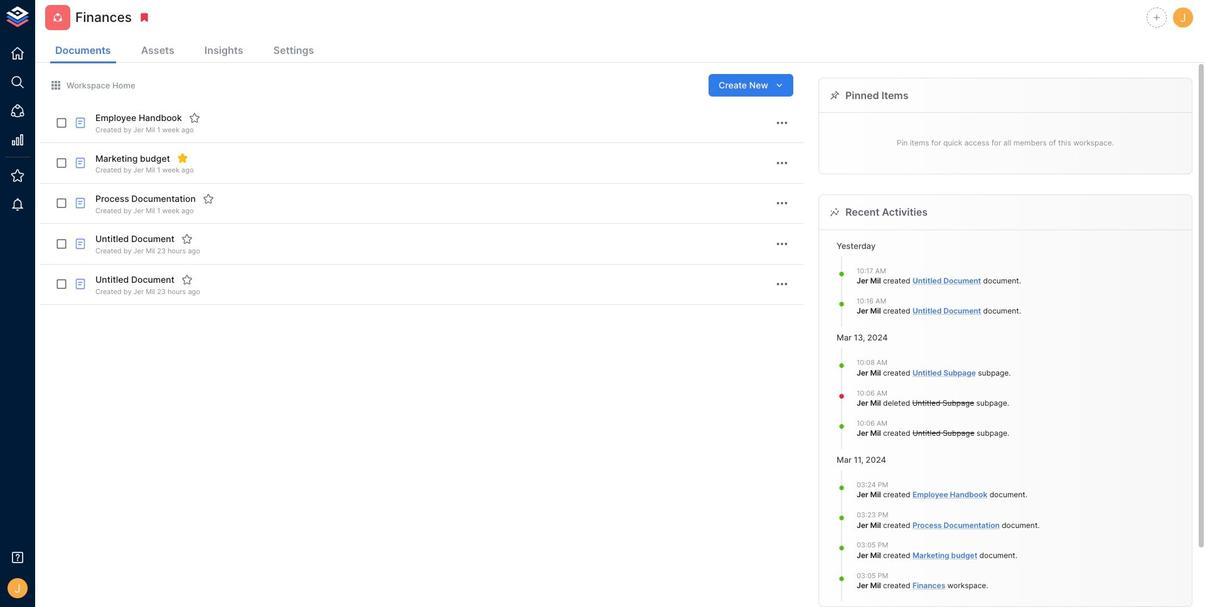 Task type: vqa. For each thing, say whether or not it's contained in the screenshot.
Comments icon
no



Task type: describe. For each thing, give the bounding box(es) containing it.
2 vertical spatial favorite image
[[181, 234, 193, 245]]

1 vertical spatial favorite image
[[203, 193, 214, 205]]

0 vertical spatial favorite image
[[189, 112, 200, 124]]

remove bookmark image
[[139, 12, 150, 23]]



Task type: locate. For each thing, give the bounding box(es) containing it.
favorite image
[[189, 112, 200, 124], [203, 193, 214, 205], [181, 234, 193, 245]]

remove favorite image
[[177, 153, 188, 164]]

favorite image
[[181, 274, 193, 285]]



